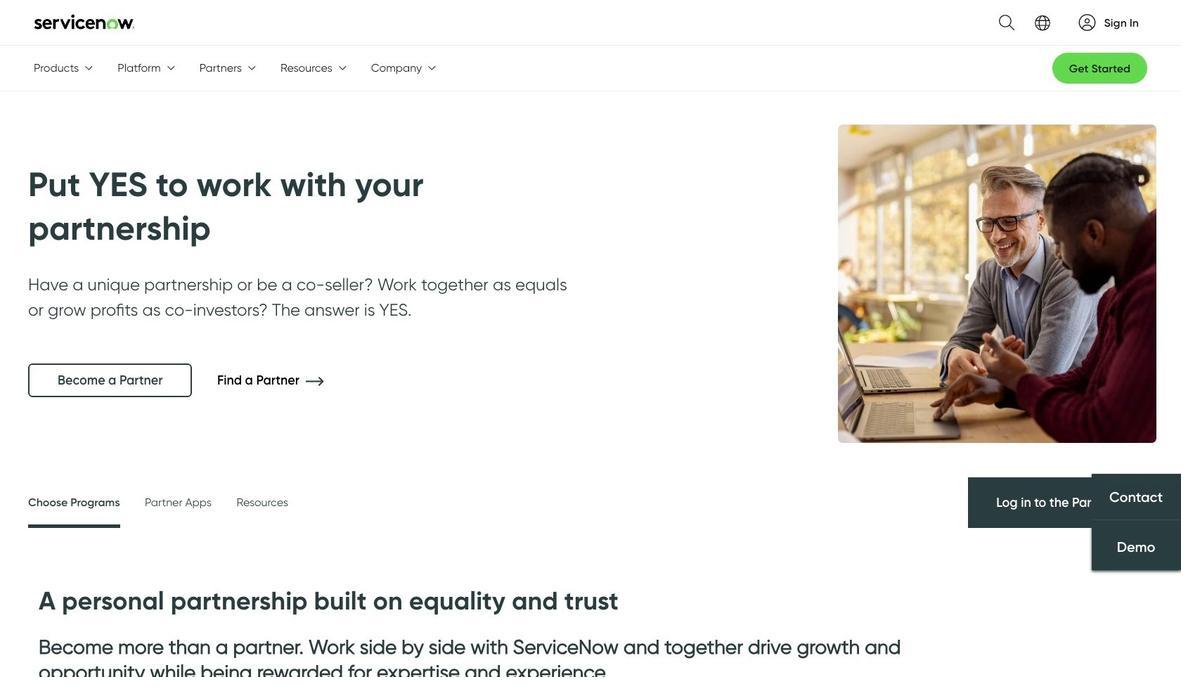 Task type: vqa. For each thing, say whether or not it's contained in the screenshot.
EMAIL text field
no



Task type: describe. For each thing, give the bounding box(es) containing it.
search image
[[991, 6, 1015, 39]]

arc image
[[1079, 14, 1096, 31]]

servicenow image
[[34, 14, 135, 29]]



Task type: locate. For each thing, give the bounding box(es) containing it.
two women and a man sitting and having a nice conversation image
[[795, 91, 1182, 478]]



